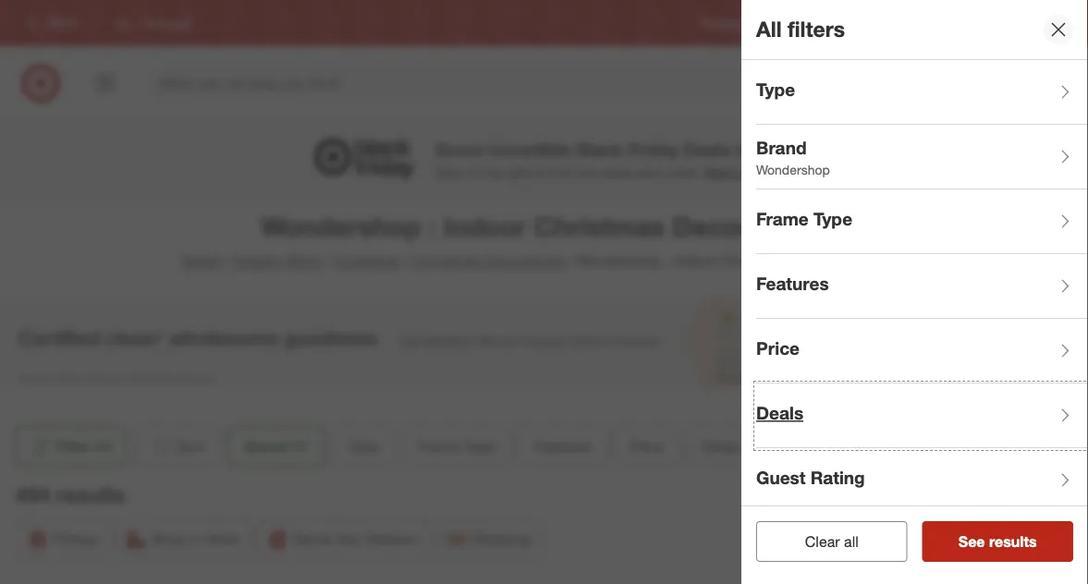 Task type: describe. For each thing, give the bounding box(es) containing it.
0 vertical spatial guest
[[779, 438, 819, 456]]

same day delivery
[[293, 531, 418, 549]]

clear
[[806, 533, 841, 551]]

all
[[845, 533, 859, 551]]

brand wondershop
[[757, 138, 831, 178]]

day
[[336, 531, 361, 549]]

pickup button
[[19, 520, 110, 560]]

all
[[757, 16, 782, 42]]

sort button
[[135, 427, 220, 467]]

in
[[190, 531, 202, 549]]

(1) for brand (1)
[[291, 438, 308, 456]]

each
[[636, 164, 665, 181]]

see results
[[959, 533, 1038, 551]]

all filters dialog
[[742, 0, 1089, 585]]

0 horizontal spatial frame type
[[418, 438, 495, 456]]

filter
[[56, 438, 91, 456]]

decorations up advertisement region
[[485, 252, 565, 270]]

filter (1) button
[[15, 427, 127, 467]]

gifts
[[509, 164, 534, 181]]

score incredible black friday deals now save on top gifts & find new deals each week. start saving
[[436, 139, 780, 181]]

weekly
[[774, 16, 810, 30]]

1 vertical spatial type button
[[332, 427, 395, 467]]

christmas decorations link
[[414, 252, 565, 270]]

results for 454 results
[[56, 482, 125, 508]]

brand for brand wondershop
[[757, 138, 807, 159]]

advertisement region
[[0, 298, 1089, 388]]

same
[[293, 531, 331, 549]]

What can we help you find? suggestions appear below search field
[[148, 63, 855, 104]]

wondershop inside the all filters dialog
[[757, 161, 831, 178]]

stores
[[1046, 16, 1078, 30]]

0 horizontal spatial deals button
[[687, 427, 756, 467]]

1 horizontal spatial deals button
[[757, 384, 1089, 449]]

black
[[576, 139, 623, 160]]

shipping button
[[438, 520, 543, 560]]

rating inside the all filters dialog
[[811, 468, 866, 489]]

454
[[15, 482, 50, 508]]

deals
[[602, 164, 633, 181]]

registry
[[703, 16, 744, 30]]

friday
[[628, 139, 679, 160]]

(454)
[[876, 252, 909, 270]]

2 vertical spatial deals
[[703, 438, 740, 456]]

delivery
[[365, 531, 418, 549]]

see results button
[[923, 522, 1074, 563]]

same day delivery button
[[259, 520, 430, 560]]

holiday shop link
[[233, 252, 321, 270]]

ad
[[813, 16, 826, 30]]

see
[[959, 533, 986, 551]]

3 / from the left
[[405, 252, 410, 270]]

christmas link
[[334, 252, 401, 270]]

find stores link
[[1022, 15, 1078, 31]]

0 vertical spatial :
[[429, 210, 437, 243]]

1 / from the left
[[224, 252, 229, 270]]

wondershop : indoor christmas decorations target / holiday shop / christmas / christmas decorations / wondershop : indoor christmas decorations (454)
[[180, 210, 909, 270]]

0 vertical spatial guest rating
[[779, 438, 865, 456]]

score
[[436, 139, 484, 160]]

deals inside score incredible black friday deals now save on top gifts & find new deals each week. start saving
[[684, 139, 731, 160]]

1 horizontal spatial indoor
[[674, 252, 717, 270]]

filters
[[788, 16, 846, 42]]

top
[[486, 164, 505, 181]]

1 vertical spatial frame type button
[[403, 427, 511, 467]]

1 horizontal spatial frame type button
[[757, 190, 1089, 254]]

frame type inside the all filters dialog
[[757, 209, 853, 230]]

price inside the all filters dialog
[[757, 338, 800, 360]]

christmas down 'new'
[[534, 210, 665, 243]]



Task type: vqa. For each thing, say whether or not it's contained in the screenshot.
armani exchange
no



Task type: locate. For each thing, give the bounding box(es) containing it.
results up pickup
[[56, 482, 125, 508]]

: down week.
[[666, 252, 670, 270]]

decorations
[[673, 210, 828, 243], [485, 252, 565, 270], [792, 252, 872, 270]]

on
[[468, 164, 482, 181]]

0 vertical spatial type button
[[757, 60, 1089, 125]]

store
[[206, 531, 239, 549]]

: down save at the top of the page
[[429, 210, 437, 243]]

start
[[706, 164, 737, 181]]

0 vertical spatial shop
[[286, 252, 321, 270]]

0 horizontal spatial frame
[[418, 438, 460, 456]]

find
[[549, 164, 571, 181]]

christmas right 'holiday shop' link
[[334, 252, 401, 270]]

saving
[[740, 164, 780, 181]]

brand
[[757, 138, 807, 159], [244, 438, 287, 456]]

shop left "in"
[[151, 531, 186, 549]]

theme
[[904, 438, 950, 456]]

clear all button
[[757, 522, 908, 563]]

shipping
[[472, 531, 531, 549]]

christmas down the saving
[[721, 252, 788, 270]]

guest rating inside the all filters dialog
[[757, 468, 866, 489]]

1 vertical spatial price
[[630, 438, 664, 456]]

(1) inside "button"
[[95, 438, 112, 456]]

1 horizontal spatial wondershop
[[577, 252, 662, 270]]

pickup
[[53, 531, 98, 549]]

1 vertical spatial :
[[666, 252, 670, 270]]

0 vertical spatial features button
[[757, 254, 1089, 319]]

1 horizontal spatial (1)
[[291, 438, 308, 456]]

features
[[757, 274, 830, 295], [534, 438, 591, 456]]

brand (1)
[[244, 438, 308, 456]]

wondershop down deals
[[577, 252, 662, 270]]

wondershop up the christmas link
[[261, 210, 422, 243]]

0 vertical spatial brand
[[757, 138, 807, 159]]

1 vertical spatial wondershop
[[261, 210, 422, 243]]

features inside the all filters dialog
[[757, 274, 830, 295]]

1 horizontal spatial results
[[990, 533, 1038, 551]]

new
[[574, 164, 598, 181]]

1 vertical spatial shop
[[151, 531, 186, 549]]

0 vertical spatial frame
[[757, 209, 809, 230]]

guest
[[779, 438, 819, 456], [757, 468, 806, 489]]

4 / from the left
[[569, 252, 574, 270]]

(1) for filter (1)
[[95, 438, 112, 456]]

theme button
[[889, 427, 966, 467]]

sort
[[176, 438, 205, 456]]

0 horizontal spatial results
[[56, 482, 125, 508]]

brand up the saving
[[757, 138, 807, 159]]

wondershop down now
[[757, 161, 831, 178]]

1 (1) from the left
[[95, 438, 112, 456]]

/ right christmas decorations link on the top
[[569, 252, 574, 270]]

2 / from the left
[[325, 252, 330, 270]]

decorations left the (454) on the top
[[792, 252, 872, 270]]

1 vertical spatial frame
[[418, 438, 460, 456]]

1 horizontal spatial features
[[757, 274, 830, 295]]

weekly ad
[[774, 16, 826, 30]]

1 horizontal spatial shop
[[286, 252, 321, 270]]

type
[[757, 79, 796, 101], [814, 209, 853, 230], [348, 438, 379, 456], [464, 438, 495, 456]]

0 vertical spatial frame type button
[[757, 190, 1089, 254]]

/
[[224, 252, 229, 270], [325, 252, 330, 270], [405, 252, 410, 270], [569, 252, 574, 270]]

1 horizontal spatial price button
[[757, 319, 1089, 384]]

decorations down the saving
[[673, 210, 828, 243]]

2 vertical spatial wondershop
[[577, 252, 662, 270]]

guest rating
[[779, 438, 865, 456], [757, 468, 866, 489]]

0 horizontal spatial features button
[[519, 427, 607, 467]]

1 vertical spatial guest rating
[[757, 468, 866, 489]]

1 vertical spatial brand
[[244, 438, 287, 456]]

1 horizontal spatial frame type
[[757, 209, 853, 230]]

shop inside button
[[151, 531, 186, 549]]

results
[[56, 482, 125, 508], [990, 533, 1038, 551]]

rating left theme
[[823, 438, 865, 456]]

0 horizontal spatial brand
[[244, 438, 287, 456]]

weekly ad link
[[774, 15, 826, 31]]

frame type
[[757, 209, 853, 230], [418, 438, 495, 456]]

0 horizontal spatial :
[[429, 210, 437, 243]]

incredible
[[489, 139, 572, 160]]

/ right target
[[224, 252, 229, 270]]

0 horizontal spatial wondershop
[[261, 210, 422, 243]]

guest inside the all filters dialog
[[757, 468, 806, 489]]

2 (1) from the left
[[291, 438, 308, 456]]

rating
[[823, 438, 865, 456], [811, 468, 866, 489]]

deals
[[684, 139, 731, 160], [757, 403, 804, 424], [703, 438, 740, 456]]

0 horizontal spatial (1)
[[95, 438, 112, 456]]

0 horizontal spatial shop
[[151, 531, 186, 549]]

find
[[1022, 16, 1043, 30]]

shop
[[286, 252, 321, 270], [151, 531, 186, 549]]

1 vertical spatial results
[[990, 533, 1038, 551]]

holiday
[[233, 252, 282, 270]]

wondershop
[[757, 161, 831, 178], [261, 210, 422, 243], [577, 252, 662, 270]]

results right see
[[990, 533, 1038, 551]]

save
[[436, 164, 464, 181]]

0 vertical spatial indoor
[[444, 210, 527, 243]]

1 vertical spatial deals
[[757, 403, 804, 424]]

/ left the christmas link
[[325, 252, 330, 270]]

shop right the holiday
[[286, 252, 321, 270]]

1 vertical spatial price button
[[615, 427, 680, 467]]

0 horizontal spatial price
[[630, 438, 664, 456]]

guest rating button
[[763, 427, 881, 467], [757, 449, 1089, 513]]

0 horizontal spatial type button
[[332, 427, 395, 467]]

(1)
[[95, 438, 112, 456], [291, 438, 308, 456]]

filter (1)
[[56, 438, 112, 456]]

christmas
[[534, 210, 665, 243], [334, 252, 401, 270], [414, 252, 481, 270], [721, 252, 788, 270]]

frame inside the all filters dialog
[[757, 209, 809, 230]]

454 results
[[15, 482, 125, 508]]

now
[[736, 139, 771, 160]]

indoor up christmas decorations link on the top
[[444, 210, 527, 243]]

0 vertical spatial wondershop
[[757, 161, 831, 178]]

0 vertical spatial price
[[757, 338, 800, 360]]

week.
[[668, 164, 702, 181]]

registry link
[[703, 15, 744, 31]]

indoor
[[444, 210, 527, 243], [674, 252, 717, 270]]

:
[[429, 210, 437, 243], [666, 252, 670, 270]]

0 vertical spatial deals
[[684, 139, 731, 160]]

1 horizontal spatial type button
[[757, 60, 1089, 125]]

shop in store button
[[117, 520, 251, 560]]

indoor down week.
[[674, 252, 717, 270]]

brand for brand (1)
[[244, 438, 287, 456]]

christmas right the christmas link
[[414, 252, 481, 270]]

0 vertical spatial rating
[[823, 438, 865, 456]]

1 horizontal spatial brand
[[757, 138, 807, 159]]

0 horizontal spatial price button
[[615, 427, 680, 467]]

deals button
[[757, 384, 1089, 449], [687, 427, 756, 467]]

0 vertical spatial features
[[757, 274, 830, 295]]

features button
[[757, 254, 1089, 319], [519, 427, 607, 467]]

all filters
[[757, 16, 846, 42]]

1 horizontal spatial frame
[[757, 209, 809, 230]]

1 vertical spatial features button
[[519, 427, 607, 467]]

clear all
[[806, 533, 859, 551]]

1 vertical spatial indoor
[[674, 252, 717, 270]]

0 vertical spatial frame type
[[757, 209, 853, 230]]

1 horizontal spatial price
[[757, 338, 800, 360]]

results inside button
[[990, 533, 1038, 551]]

deals inside the all filters dialog
[[757, 403, 804, 424]]

target link
[[180, 252, 220, 270]]

1 vertical spatial frame type
[[418, 438, 495, 456]]

0 horizontal spatial indoor
[[444, 210, 527, 243]]

price button
[[757, 319, 1089, 384], [615, 427, 680, 467]]

2 horizontal spatial wondershop
[[757, 161, 831, 178]]

brand inside brand wondershop
[[757, 138, 807, 159]]

1 horizontal spatial features button
[[757, 254, 1089, 319]]

shop in store
[[151, 531, 239, 549]]

1 vertical spatial features
[[534, 438, 591, 456]]

type button
[[757, 60, 1089, 125], [332, 427, 395, 467]]

shop inside 'wondershop : indoor christmas decorations target / holiday shop / christmas / christmas decorations / wondershop : indoor christmas decorations (454)'
[[286, 252, 321, 270]]

0 vertical spatial results
[[56, 482, 125, 508]]

/ right the christmas link
[[405, 252, 410, 270]]

1 vertical spatial rating
[[811, 468, 866, 489]]

0 horizontal spatial features
[[534, 438, 591, 456]]

rating up clear all
[[811, 468, 866, 489]]

price
[[757, 338, 800, 360], [630, 438, 664, 456]]

1 horizontal spatial :
[[666, 252, 670, 270]]

1 vertical spatial guest
[[757, 468, 806, 489]]

brand right "sort"
[[244, 438, 287, 456]]

0 vertical spatial price button
[[757, 319, 1089, 384]]

frame type button
[[757, 190, 1089, 254], [403, 427, 511, 467]]

find stores
[[1022, 16, 1078, 30]]

target
[[180, 252, 220, 270]]

0 horizontal spatial frame type button
[[403, 427, 511, 467]]

frame
[[757, 209, 809, 230], [418, 438, 460, 456]]

&
[[537, 164, 545, 181]]

results for see results
[[990, 533, 1038, 551]]



